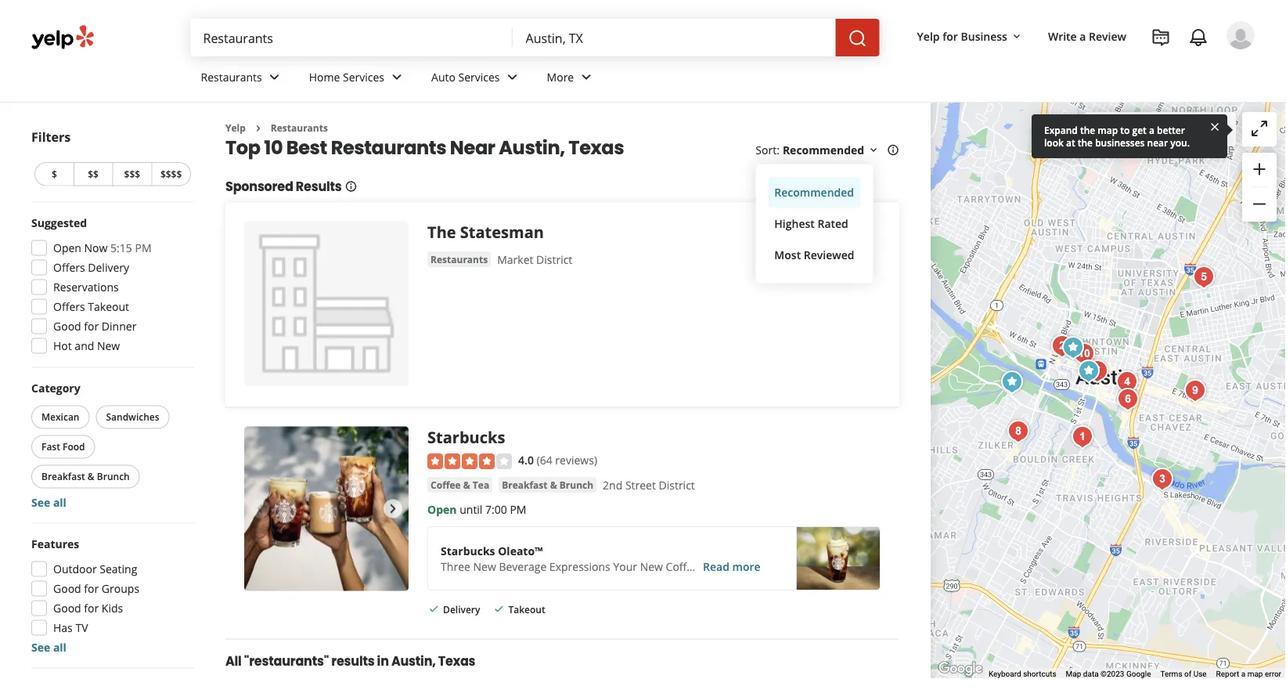 Task type: describe. For each thing, give the bounding box(es) containing it.
your
[[614, 559, 638, 574]]

write a review link
[[1042, 22, 1133, 50]]

food
[[63, 440, 85, 453]]

starbucks oleato™
[[441, 543, 543, 558]]

until
[[460, 502, 483, 516]]

good for good for groups
[[53, 581, 81, 596]]

in
[[377, 652, 389, 670]]

use
[[1194, 669, 1207, 679]]

keyboard
[[989, 669, 1022, 679]]

qi austin image
[[1047, 331, 1079, 362]]

mexican
[[42, 410, 79, 423]]

more
[[733, 559, 761, 574]]

open for filters
[[53, 240, 81, 255]]

brunch for the leftmost breakfast & brunch button
[[97, 470, 130, 483]]

tea
[[473, 478, 490, 491]]

$$$$
[[161, 168, 182, 181]]

open now 5:15 pm
[[53, 240, 152, 255]]

near
[[1148, 136, 1169, 149]]

restaurants down home services link
[[331, 134, 447, 160]]

to
[[1121, 123, 1131, 136]]

expand the map to get a better look at the businesses near you. tooltip
[[1032, 114, 1228, 158]]

search as map moves
[[1116, 122, 1227, 137]]

group containing features
[[27, 536, 194, 655]]

most reviewed button
[[769, 239, 861, 271]]

now
[[84, 240, 108, 255]]

read
[[703, 559, 730, 574]]

fast food
[[42, 440, 85, 453]]

24 chevron down v2 image for auto services
[[503, 68, 522, 86]]

chuy's image
[[997, 367, 1029, 398]]

the
[[428, 221, 456, 243]]

map for to
[[1098, 123, 1119, 136]]

has tv
[[53, 620, 88, 635]]

starbucks image
[[1074, 356, 1105, 387]]

expand map image
[[1251, 119, 1270, 138]]

reservations
[[53, 280, 119, 295]]

look
[[1045, 136, 1064, 149]]

10
[[264, 134, 283, 160]]

and
[[75, 338, 94, 353]]

slideshow element
[[244, 426, 409, 591]]

street
[[626, 478, 656, 493]]

top 10 best restaurants near austin, texas
[[226, 134, 624, 160]]

see for category
[[31, 495, 50, 510]]

dinner
[[102, 319, 137, 334]]

outdoor
[[53, 562, 97, 576]]

& for the leftmost breakfast & brunch button
[[88, 470, 95, 483]]

breakfast for the rightmost breakfast & brunch button
[[502, 478, 548, 491]]

& for the rightmost breakfast & brunch button
[[550, 478, 557, 491]]

16 chevron down v2 image
[[868, 144, 881, 156]]

outdoor seating
[[53, 562, 137, 576]]

coffee & tea link
[[428, 477, 493, 493]]

terms
[[1161, 669, 1183, 679]]

a for report
[[1242, 669, 1246, 679]]

1 horizontal spatial breakfast & brunch button
[[499, 477, 597, 493]]

highest rated
[[775, 216, 849, 231]]

of
[[1185, 669, 1192, 679]]

map region
[[744, 19, 1287, 679]]

seating
[[100, 562, 137, 576]]

yelp link
[[226, 121, 246, 134]]

next image
[[384, 499, 403, 518]]

none field find
[[203, 29, 501, 46]]

better
[[1158, 123, 1186, 136]]

starbucks link
[[428, 426, 505, 448]]

0 vertical spatial 16 info v2 image
[[888, 144, 900, 156]]

yelp for "yelp" link
[[226, 121, 246, 134]]

close image
[[1209, 120, 1222, 133]]

coffee inside coffee & tea button
[[431, 478, 461, 491]]

2nd street district
[[603, 478, 695, 493]]

home
[[309, 69, 340, 84]]

1 vertical spatial austin,
[[392, 652, 436, 670]]

kids
[[102, 601, 123, 616]]

pm for sponsored results
[[510, 502, 527, 516]]

$$
[[88, 168, 99, 181]]

recommended button
[[783, 142, 881, 157]]

the statesman image
[[1058, 332, 1090, 363]]

google image
[[935, 659, 987, 679]]

©2023
[[1101, 669, 1125, 679]]

"restaurants"
[[244, 652, 329, 670]]

hot
[[53, 338, 72, 353]]

2 horizontal spatial new
[[640, 559, 663, 574]]

5:15
[[111, 240, 132, 255]]

previous image
[[251, 499, 269, 518]]

good for dinner
[[53, 319, 137, 334]]

home services link
[[297, 56, 419, 102]]

write
[[1049, 29, 1078, 43]]

1 horizontal spatial district
[[659, 478, 695, 493]]

sort:
[[756, 142, 780, 157]]

user actions element
[[905, 20, 1278, 116]]

get
[[1133, 123, 1147, 136]]

all for features
[[53, 640, 66, 655]]

moonshine patio bar & grill image
[[1112, 367, 1144, 398]]

yelp for yelp for business
[[918, 29, 940, 43]]

0 horizontal spatial delivery
[[88, 260, 129, 275]]

see all for category
[[31, 495, 66, 510]]

4.0 (64 reviews)
[[519, 452, 598, 467]]

Find text field
[[203, 29, 501, 46]]

google
[[1127, 669, 1152, 679]]

good for good for kids
[[53, 601, 81, 616]]

data
[[1084, 669, 1099, 679]]

mexican button
[[31, 405, 90, 429]]

services for home services
[[343, 69, 385, 84]]

offers delivery
[[53, 260, 129, 275]]

most reviewed
[[775, 247, 855, 262]]

results
[[332, 652, 375, 670]]

terms of use
[[1161, 669, 1207, 679]]

zoom in image
[[1251, 160, 1270, 179]]

services for auto services
[[459, 69, 500, 84]]

1 horizontal spatial new
[[473, 559, 496, 574]]

offers for offers takeout
[[53, 299, 85, 314]]

recommended for recommended dropdown button
[[783, 142, 865, 157]]

market district
[[497, 252, 573, 267]]

0 horizontal spatial breakfast & brunch
[[42, 470, 130, 483]]

statesman
[[460, 221, 544, 243]]

see all button for features
[[31, 640, 66, 655]]

ritual
[[702, 559, 731, 574]]

good for groups
[[53, 581, 139, 596]]

recommended button
[[769, 177, 861, 208]]

sponsored results
[[226, 178, 342, 195]]

sandwiches
[[106, 410, 159, 423]]

recommended for recommended button
[[775, 185, 855, 200]]

suggested
[[31, 215, 87, 230]]

three
[[441, 559, 471, 574]]

starbucks for starbucks oleato™
[[441, 543, 495, 558]]

report a map error link
[[1217, 669, 1282, 679]]

keyboard shortcuts button
[[989, 669, 1057, 679]]

good for kids
[[53, 601, 123, 616]]

1 vertical spatial 16 info v2 image
[[345, 180, 358, 193]]

all
[[226, 652, 242, 670]]

map data ©2023 google
[[1066, 669, 1152, 679]]

16 chevron down v2 image
[[1011, 30, 1024, 43]]

category
[[31, 381, 80, 396]]

features
[[31, 537, 79, 551]]

zoom out image
[[1251, 195, 1270, 213]]

24 chevron down v2 image for more
[[577, 68, 596, 86]]

best
[[287, 134, 327, 160]]

search image
[[849, 29, 868, 48]]

notifications image
[[1190, 28, 1209, 47]]

1618 asian fusion image
[[1148, 464, 1179, 495]]

0 horizontal spatial breakfast & brunch button
[[31, 465, 140, 488]]

1 vertical spatial takeout
[[509, 603, 546, 616]]



Task type: vqa. For each thing, say whether or not it's contained in the screenshot.
Password password field
no



Task type: locate. For each thing, give the bounding box(es) containing it.
0 horizontal spatial texas
[[438, 652, 476, 670]]

0 vertical spatial see all
[[31, 495, 66, 510]]

4 star rating image
[[428, 453, 512, 469]]

brunch down the sandwiches button on the left bottom
[[97, 470, 130, 483]]

& down fast food button
[[88, 470, 95, 483]]

2 horizontal spatial a
[[1242, 669, 1246, 679]]

open
[[53, 240, 81, 255], [428, 502, 457, 516]]

map left to
[[1098, 123, 1119, 136]]

1 horizontal spatial open
[[428, 502, 457, 516]]

24 chevron down v2 image inside more link
[[577, 68, 596, 86]]

see all button for category
[[31, 495, 66, 510]]

more link
[[535, 56, 609, 102]]

breakfast & brunch link
[[499, 477, 597, 493]]

anthem image
[[1113, 384, 1144, 415]]

0 horizontal spatial a
[[1080, 29, 1087, 43]]

1 vertical spatial restaurants link
[[271, 121, 328, 134]]

7:00
[[486, 502, 507, 516]]

texas
[[569, 134, 624, 160], [438, 652, 476, 670]]

16 checkmark v2 image for takeout
[[493, 603, 506, 615]]

1 vertical spatial pm
[[510, 502, 527, 516]]

shortcuts
[[1024, 669, 1057, 679]]

reviewed
[[804, 247, 855, 262]]

a right write
[[1080, 29, 1087, 43]]

brunch down reviews)
[[560, 478, 594, 491]]

0 vertical spatial a
[[1080, 29, 1087, 43]]

all
[[53, 495, 66, 510], [53, 640, 66, 655]]

open left the until
[[428, 502, 457, 516]]

0 horizontal spatial breakfast
[[42, 470, 85, 483]]

review
[[1090, 29, 1127, 43]]

24 chevron down v2 image right auto services
[[503, 68, 522, 86]]

offers for offers delivery
[[53, 260, 85, 275]]

1 horizontal spatial austin,
[[499, 134, 565, 160]]

2 see all from the top
[[31, 640, 66, 655]]

Near text field
[[526, 29, 824, 46]]

see all
[[31, 495, 66, 510], [31, 640, 66, 655]]

& left tea at the bottom left
[[463, 478, 471, 491]]

new right your
[[640, 559, 663, 574]]

restaurants link down the
[[428, 251, 491, 267]]

restaurants inside business categories element
[[201, 69, 262, 84]]

restaurants link up "yelp" link
[[188, 56, 297, 102]]

has
[[53, 620, 73, 635]]

1 vertical spatial a
[[1150, 123, 1155, 136]]

for up good for kids
[[84, 581, 99, 596]]

0 horizontal spatial open
[[53, 240, 81, 255]]

0 horizontal spatial pm
[[135, 240, 152, 255]]

1 horizontal spatial map
[[1168, 122, 1191, 137]]

most
[[775, 247, 801, 262]]

0 vertical spatial all
[[53, 495, 66, 510]]

group containing suggested
[[27, 215, 194, 358]]

for inside button
[[943, 29, 959, 43]]

24 chevron down v2 image for home services
[[388, 68, 407, 86]]

brunch inside breakfast & brunch link
[[560, 478, 594, 491]]

24 chevron down v2 image
[[503, 68, 522, 86], [577, 68, 596, 86]]

pm right 5:15
[[135, 240, 152, 255]]

0 vertical spatial recommended
[[783, 142, 865, 157]]

1 see from the top
[[31, 495, 50, 510]]

24 chevron down v2 image left auto
[[388, 68, 407, 86]]

1 vertical spatial texas
[[438, 652, 476, 670]]

0 vertical spatial offers
[[53, 260, 85, 275]]

0 vertical spatial texas
[[569, 134, 624, 160]]

district
[[537, 252, 573, 267], [659, 478, 695, 493]]

for for business
[[943, 29, 959, 43]]

for for kids
[[84, 601, 99, 616]]

1 vertical spatial all
[[53, 640, 66, 655]]

expand the map to get a better look at the businesses near you.
[[1045, 123, 1191, 149]]

services right auto
[[459, 69, 500, 84]]

1 vertical spatial see all button
[[31, 640, 66, 655]]

the statesman link
[[428, 221, 544, 243]]

1 16 checkmark v2 image from the left
[[428, 603, 440, 615]]

yelp for business
[[918, 29, 1008, 43]]

see all button up the features
[[31, 495, 66, 510]]

0 vertical spatial delivery
[[88, 260, 129, 275]]

$$$$ button
[[151, 162, 191, 186]]

breakfast down 4.0
[[502, 478, 548, 491]]

2 vertical spatial good
[[53, 601, 81, 616]]

0 horizontal spatial &
[[88, 470, 95, 483]]

starbucks up 4 star rating image
[[428, 426, 505, 448]]

0 vertical spatial good
[[53, 319, 81, 334]]

0 horizontal spatial austin,
[[392, 652, 436, 670]]

2 24 chevron down v2 image from the left
[[577, 68, 596, 86]]

2 24 chevron down v2 image from the left
[[388, 68, 407, 86]]

brunch for the rightmost breakfast & brunch button
[[560, 478, 594, 491]]

None field
[[203, 29, 501, 46], [526, 29, 824, 46]]

businesses
[[1096, 136, 1145, 149]]

breakfast & brunch button down (64
[[499, 477, 597, 493]]

starbucks
[[428, 426, 505, 448], [441, 543, 495, 558]]

for left business in the top right of the page
[[943, 29, 959, 43]]

district right 'market'
[[537, 252, 573, 267]]

new down starbucks oleato™
[[473, 559, 496, 574]]

highest rated button
[[769, 208, 861, 239]]

2 vertical spatial a
[[1242, 669, 1246, 679]]

see all down has at the left
[[31, 640, 66, 655]]

1 vertical spatial yelp
[[226, 121, 246, 134]]

16 info v2 image right 16 chevron down v2 icon
[[888, 144, 900, 156]]

yelp left '16 chevron right v2' icon
[[226, 121, 246, 134]]

1 vertical spatial starbucks
[[441, 543, 495, 558]]

texas right in on the bottom left of the page
[[438, 652, 476, 670]]

report a map error
[[1217, 669, 1282, 679]]

pm right the 7:00
[[510, 502, 527, 516]]

all up the features
[[53, 495, 66, 510]]

map for error
[[1248, 669, 1264, 679]]

takeout down the beverage
[[509, 603, 546, 616]]

tenten image
[[1069, 338, 1101, 370]]

breakfast & brunch button down food
[[31, 465, 140, 488]]

4.0
[[519, 452, 534, 467]]

1 horizontal spatial 24 chevron down v2 image
[[577, 68, 596, 86]]

1 vertical spatial coffee
[[666, 559, 700, 574]]

starbucks up three
[[441, 543, 495, 558]]

read more
[[703, 559, 761, 574]]

group
[[1243, 153, 1278, 222], [27, 215, 194, 358], [28, 380, 194, 510], [27, 536, 194, 655]]

1 none field from the left
[[203, 29, 501, 46]]

see all button
[[31, 495, 66, 510], [31, 640, 66, 655]]

recommended inside button
[[775, 185, 855, 200]]

services right home
[[343, 69, 385, 84]]

delivery down three
[[443, 603, 480, 616]]

map left error
[[1248, 669, 1264, 679]]

1 horizontal spatial yelp
[[918, 29, 940, 43]]

for down offers takeout
[[84, 319, 99, 334]]

sponsored
[[226, 178, 293, 195]]

2 offers from the top
[[53, 299, 85, 314]]

1 horizontal spatial takeout
[[509, 603, 546, 616]]

takeout up dinner
[[88, 299, 129, 314]]

results
[[296, 178, 342, 195]]

business
[[961, 29, 1008, 43]]

0 vertical spatial restaurants link
[[188, 56, 297, 102]]

texas down more link
[[569, 134, 624, 160]]

2 all from the top
[[53, 640, 66, 655]]

0 vertical spatial pm
[[135, 240, 152, 255]]

as
[[1154, 122, 1165, 137]]

2 16 checkmark v2 image from the left
[[493, 603, 506, 615]]

1 horizontal spatial delivery
[[443, 603, 480, 616]]

16 checkmark v2 image
[[428, 603, 440, 615], [493, 603, 506, 615]]

for down good for groups
[[84, 601, 99, 616]]

1 horizontal spatial pm
[[510, 502, 527, 516]]

open down suggested
[[53, 240, 81, 255]]

None search field
[[191, 19, 883, 56]]

all "restaurants" results in austin, texas
[[226, 652, 476, 670]]

16 info v2 image
[[888, 144, 900, 156], [345, 180, 358, 193]]

24 chevron down v2 image right more
[[577, 68, 596, 86]]

1 good from the top
[[53, 319, 81, 334]]

write a review
[[1049, 29, 1127, 43]]

group containing category
[[28, 380, 194, 510]]

1 all from the top
[[53, 495, 66, 510]]

0 horizontal spatial none field
[[203, 29, 501, 46]]

1 vertical spatial see
[[31, 640, 50, 655]]

hot and new
[[53, 338, 120, 353]]

a right report
[[1242, 669, 1246, 679]]

more
[[547, 69, 574, 84]]

coffee left read
[[666, 559, 700, 574]]

delivery down open now 5:15 pm
[[88, 260, 129, 275]]

2 horizontal spatial &
[[550, 478, 557, 491]]

breakfast & brunch button
[[31, 465, 140, 488], [499, 477, 597, 493]]

austin, right near
[[499, 134, 565, 160]]

0 horizontal spatial 24 chevron down v2 image
[[503, 68, 522, 86]]

takeout inside group
[[88, 299, 129, 314]]

24 chevron down v2 image left home
[[265, 68, 284, 86]]

yelp inside button
[[918, 29, 940, 43]]

pm
[[135, 240, 152, 255], [510, 502, 527, 516]]

starbucks for starbucks
[[428, 426, 505, 448]]

24 chevron down v2 image inside home services link
[[388, 68, 407, 86]]

recommended up recommended button
[[783, 142, 865, 157]]

0 vertical spatial starbucks
[[428, 426, 505, 448]]

restaurants up "yelp" link
[[201, 69, 262, 84]]

good up has tv
[[53, 601, 81, 616]]

pm for filters
[[135, 240, 152, 255]]

0 vertical spatial see all button
[[31, 495, 66, 510]]

0 vertical spatial takeout
[[88, 299, 129, 314]]

all down has at the left
[[53, 640, 66, 655]]

1 horizontal spatial texas
[[569, 134, 624, 160]]

suerte image
[[1180, 375, 1212, 407]]

groups
[[102, 581, 139, 596]]

projects image
[[1152, 28, 1171, 47]]

1 horizontal spatial services
[[459, 69, 500, 84]]

24 chevron down v2 image for restaurants
[[265, 68, 284, 86]]

the
[[1081, 123, 1096, 136], [1078, 136, 1093, 149]]

1 horizontal spatial 16 info v2 image
[[888, 144, 900, 156]]

home services
[[309, 69, 385, 84]]

oleato™
[[498, 543, 543, 558]]

2 vertical spatial restaurants link
[[428, 251, 491, 267]]

24 chevron down v2 image inside auto services link
[[503, 68, 522, 86]]

fast
[[42, 440, 60, 453]]

0 vertical spatial austin,
[[499, 134, 565, 160]]

for for groups
[[84, 581, 99, 596]]

all for category
[[53, 495, 66, 510]]

0 horizontal spatial brunch
[[97, 470, 130, 483]]

1 vertical spatial open
[[428, 502, 457, 516]]

$$$ button
[[112, 162, 151, 186]]

0 horizontal spatial 24 chevron down v2 image
[[265, 68, 284, 86]]

0 horizontal spatial district
[[537, 252, 573, 267]]

24 chevron down v2 image
[[265, 68, 284, 86], [388, 68, 407, 86]]

see all for features
[[31, 640, 66, 655]]

fast food button
[[31, 435, 95, 459]]

1 see all from the top
[[31, 495, 66, 510]]

1 see all button from the top
[[31, 495, 66, 510]]

red ash image
[[1083, 356, 1114, 387]]

takeout
[[88, 299, 129, 314], [509, 603, 546, 616]]

restaurants right '16 chevron right v2' icon
[[271, 121, 328, 134]]

2 horizontal spatial map
[[1248, 669, 1264, 679]]

16 checkmark v2 image for delivery
[[428, 603, 440, 615]]

brunch
[[97, 470, 130, 483], [560, 478, 594, 491]]

16 chevron right v2 image
[[252, 122, 265, 135]]

1 horizontal spatial 16 checkmark v2 image
[[493, 603, 506, 615]]

0 horizontal spatial takeout
[[88, 299, 129, 314]]

none field up business categories element
[[526, 29, 824, 46]]

$
[[52, 168, 57, 181]]

1 24 chevron down v2 image from the left
[[503, 68, 522, 86]]

market
[[497, 252, 534, 267]]

1 services from the left
[[343, 69, 385, 84]]

0 horizontal spatial 16 checkmark v2 image
[[428, 603, 440, 615]]

error
[[1266, 669, 1282, 679]]

& for coffee & tea button
[[463, 478, 471, 491]]

salty sow image
[[1189, 262, 1220, 293]]

0 vertical spatial see
[[31, 495, 50, 510]]

map for moves
[[1168, 122, 1191, 137]]

& down 4.0 (64 reviews)
[[550, 478, 557, 491]]

tv
[[76, 620, 88, 635]]

breakfast for the leftmost breakfast & brunch button
[[42, 470, 85, 483]]

1 horizontal spatial brunch
[[560, 478, 594, 491]]

for
[[943, 29, 959, 43], [84, 319, 99, 334], [84, 581, 99, 596], [84, 601, 99, 616]]

aba - austin image
[[1068, 421, 1099, 453]]

1 vertical spatial recommended
[[775, 185, 855, 200]]

2 none field from the left
[[526, 29, 824, 46]]

yelp
[[918, 29, 940, 43], [226, 121, 246, 134]]

sandwiches button
[[96, 405, 170, 429]]

1 horizontal spatial 24 chevron down v2 image
[[388, 68, 407, 86]]

at
[[1067, 136, 1076, 149]]

see all up the features
[[31, 495, 66, 510]]

0 horizontal spatial 16 info v2 image
[[345, 180, 358, 193]]

reviews)
[[556, 452, 598, 467]]

1 24 chevron down v2 image from the left
[[265, 68, 284, 86]]

good down outdoor
[[53, 581, 81, 596]]

1 horizontal spatial breakfast
[[502, 478, 548, 491]]

map right as
[[1168, 122, 1191, 137]]

0 horizontal spatial coffee
[[431, 478, 461, 491]]

$ button
[[34, 162, 73, 186]]

map inside expand the map to get a better look at the businesses near you.
[[1098, 123, 1119, 136]]

2 good from the top
[[53, 581, 81, 596]]

1 vertical spatial delivery
[[443, 603, 480, 616]]

0 vertical spatial open
[[53, 240, 81, 255]]

24 chevron down v2 image inside restaurants link
[[265, 68, 284, 86]]

1 vertical spatial good
[[53, 581, 81, 596]]

1 horizontal spatial coffee
[[666, 559, 700, 574]]

1 horizontal spatial a
[[1150, 123, 1155, 136]]

for for dinner
[[84, 319, 99, 334]]

restaurants inside restaurants button
[[431, 253, 488, 265]]

(64
[[537, 452, 553, 467]]

none field near
[[526, 29, 824, 46]]

2nd
[[603, 478, 623, 493]]

beverage
[[499, 559, 547, 574]]

good for good for dinner
[[53, 319, 81, 334]]

0 horizontal spatial yelp
[[226, 121, 246, 134]]

0 horizontal spatial new
[[97, 338, 120, 353]]

1 horizontal spatial none field
[[526, 29, 824, 46]]

3 good from the top
[[53, 601, 81, 616]]

filters
[[31, 128, 71, 145]]

business categories element
[[188, 56, 1256, 102]]

new down dinner
[[97, 338, 120, 353]]

recommended up highest rated button
[[775, 185, 855, 200]]

2 services from the left
[[459, 69, 500, 84]]

restaurants down the
[[431, 253, 488, 265]]

breakfast down fast food button
[[42, 470, 85, 483]]

2 see from the top
[[31, 640, 50, 655]]

three new beverage expressions your new coffee ritual
[[441, 559, 731, 574]]

1 offers from the top
[[53, 260, 85, 275]]

near
[[450, 134, 496, 160]]

offers down the reservations
[[53, 299, 85, 314]]

open for sponsored results
[[428, 502, 457, 516]]

ruby a. image
[[1227, 21, 1256, 49]]

0 vertical spatial coffee
[[431, 478, 461, 491]]

a right get
[[1150, 123, 1155, 136]]

yelp left business in the top right of the page
[[918, 29, 940, 43]]

see
[[31, 495, 50, 510], [31, 640, 50, 655]]

offers up the reservations
[[53, 260, 85, 275]]

1 vertical spatial offers
[[53, 299, 85, 314]]

0 horizontal spatial map
[[1098, 123, 1119, 136]]

16 info v2 image right results
[[345, 180, 358, 193]]

0 vertical spatial district
[[537, 252, 573, 267]]

district right street
[[659, 478, 695, 493]]

offers takeout
[[53, 299, 129, 314]]

see for features
[[31, 640, 50, 655]]

recommended
[[783, 142, 865, 157], [775, 185, 855, 200]]

austin, right in on the bottom left of the page
[[392, 652, 436, 670]]

none field up home services
[[203, 29, 501, 46]]

rated
[[818, 216, 849, 231]]

breakfast & brunch down (64
[[502, 478, 594, 491]]

0 vertical spatial yelp
[[918, 29, 940, 43]]

restaurants link right '16 chevron right v2' icon
[[271, 121, 328, 134]]

1 vertical spatial see all
[[31, 640, 66, 655]]

offers
[[53, 260, 85, 275], [53, 299, 85, 314]]

2 see all button from the top
[[31, 640, 66, 655]]

good up hot
[[53, 319, 81, 334]]

a inside expand the map to get a better look at the businesses near you.
[[1150, 123, 1155, 136]]

1 horizontal spatial &
[[463, 478, 471, 491]]

1 horizontal spatial breakfast & brunch
[[502, 478, 594, 491]]

1 vertical spatial district
[[659, 478, 695, 493]]

the statesman
[[428, 221, 544, 243]]

0 horizontal spatial services
[[343, 69, 385, 84]]

$$$
[[124, 168, 140, 181]]

a for write
[[1080, 29, 1087, 43]]

$$ button
[[73, 162, 112, 186]]

breakfast & brunch down food
[[42, 470, 130, 483]]

coffee & tea button
[[428, 477, 493, 493]]

map
[[1168, 122, 1191, 137], [1098, 123, 1119, 136], [1248, 669, 1264, 679]]

see all button down has at the left
[[31, 640, 66, 655]]

coffee down 4 star rating image
[[431, 478, 461, 491]]

odd duck image
[[1003, 416, 1035, 447]]



